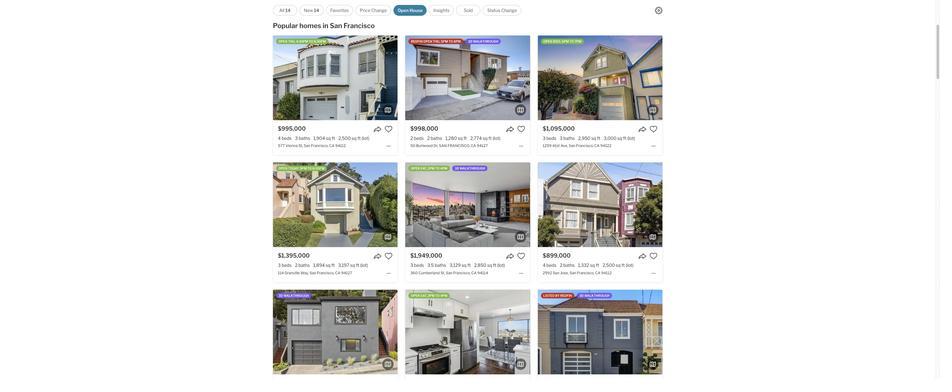 Task type: vqa. For each thing, say whether or not it's contained in the screenshot.


Task type: describe. For each thing, give the bounding box(es) containing it.
3d for redfin open thu, 5pm to 8pm
[[469, 40, 473, 43]]

4pm for 3rd the photo of 360 cumberland st, san francisco, ca 94114 from the right
[[441, 167, 448, 171]]

open sat, 2pm to 4pm for 3rd the photo of 360 cumberland st, san francisco, ca 94114 from the right
[[411, 167, 448, 171]]

3 photo of 577 vienna st, san francisco, ca 94112 image from the left
[[398, 36, 523, 120]]

0 vertical spatial redfin
[[411, 40, 423, 43]]

3d walkthrough for redfin open thu, 5pm to 8pm
[[469, 40, 499, 43]]

favorite button image for $995,000
[[385, 125, 393, 133]]

today,
[[288, 167, 299, 171]]

granville
[[285, 271, 300, 276]]

2,500 for $899,000
[[603, 263, 615, 268]]

listed by redfin
[[544, 294, 572, 298]]

beds for $1,395,000
[[282, 263, 292, 268]]

3,197
[[338, 263, 350, 268]]

in
[[323, 22, 329, 30]]

41st
[[553, 144, 560, 148]]

redfin open thu, 5pm to 8pm
[[411, 40, 461, 43]]

status
[[488, 8, 501, 13]]

3 photo of 114 granville way, san francisco, ca 94127 image from the left
[[398, 163, 523, 248]]

open
[[398, 8, 409, 13]]

sq right 3,129
[[462, 263, 467, 268]]

6:30pm for $1,395,000
[[313, 167, 325, 171]]

1,894 sq ft
[[314, 263, 335, 268]]

house
[[410, 8, 423, 13]]

2 for $1,395,000
[[295, 263, 298, 268]]

sq right 3,197
[[351, 263, 355, 268]]

3 for $1,095,000
[[543, 136, 546, 141]]

open for $995,000
[[279, 40, 288, 43]]

3 beds for $1,095,000
[[543, 136, 557, 141]]

2 photo of 50 burlwood dr, san francisco, ca 94127 image from the left
[[406, 36, 530, 120]]

3.5 baths
[[428, 263, 447, 268]]

francisco, for $899,000
[[578, 271, 595, 276]]

beds for $995,000
[[282, 136, 292, 141]]

$1,949,000
[[411, 253, 443, 259]]

8pm
[[454, 40, 461, 43]]

new 14
[[304, 8, 319, 13]]

3d down 114
[[279, 294, 283, 298]]

5pm for $1,395,000
[[300, 167, 307, 171]]

1 2pm from the top
[[428, 167, 435, 171]]

3 beds for $1,949,000
[[411, 263, 424, 268]]

francisco
[[344, 22, 375, 30]]

sq right 1,332 sq ft
[[616, 263, 621, 268]]

sq up "francisco,"
[[458, 136, 463, 141]]

2592
[[543, 271, 553, 276]]

change for price change
[[372, 8, 387, 13]]

2,500 for $995,000
[[339, 136, 351, 141]]

price change
[[360, 8, 387, 13]]

2 photo of 114 granville way, san francisco, ca 94127 image from the left
[[273, 163, 398, 248]]

3 photo of 630 panorama dr, san francisco, ca 94131 image from the left
[[398, 290, 523, 375]]

114
[[278, 271, 284, 276]]

3 photo of 1259 41st ave, san francisco, ca 94122 image from the left
[[663, 36, 788, 120]]

$995,000
[[278, 126, 306, 132]]

status change
[[488, 8, 517, 13]]

baths for $1,395,000
[[299, 263, 310, 268]]

50
[[411, 144, 416, 148]]

beds for $899,000
[[547, 263, 557, 268]]

3 photo of 1847 29th ave, san francisco, ca 94122 image from the left
[[663, 290, 788, 375]]

francisco, for $995,000
[[311, 144, 329, 148]]

to for $1,095,000
[[570, 40, 574, 43]]

4pm for 1st photo of 130 bridgeview dr, san francisco, ca 94124 from left
[[441, 294, 448, 298]]

ca for $995,000
[[330, 144, 335, 148]]

to for $995,000
[[309, 40, 313, 43]]

7pm
[[575, 40, 582, 43]]

94112 for $899,000
[[602, 271, 612, 276]]

open for $1,949,000
[[411, 167, 420, 171]]

1,280 sq ft
[[446, 136, 467, 141]]

option group containing all
[[273, 5, 522, 16]]

open for $1,395,000
[[279, 167, 288, 171]]

3 up vienna
[[295, 136, 298, 141]]

open down 360
[[411, 294, 420, 298]]

listed
[[544, 294, 555, 298]]

577 vienna st, san francisco, ca 94112
[[278, 144, 346, 148]]

to for $1,395,000
[[308, 167, 312, 171]]

sq right 1,904 sq ft
[[352, 136, 357, 141]]

open for $1,095,000
[[544, 40, 553, 43]]

2 photo of 1259 41st ave, san francisco, ca 94122 image from the left
[[538, 36, 663, 120]]

4 beds for $899,000
[[543, 263, 557, 268]]

sq right 2,850
[[488, 263, 493, 268]]

popular
[[273, 22, 298, 30]]

3 photo of 130 bridgeview dr, san francisco, ca 94124 image from the left
[[530, 290, 655, 375]]

2 photo of 1847 29th ave, san francisco, ca 94122 image from the left
[[538, 290, 663, 375]]

favorite button image for $899,000
[[650, 253, 658, 261]]

3 photo of 360 cumberland st, san francisco, ca 94114 image from the left
[[530, 163, 655, 248]]

san for san
[[570, 271, 577, 276]]

2 beds
[[411, 136, 424, 141]]

walkthrough for redfin open thu, 5pm to 8pm
[[474, 40, 499, 43]]

1 photo of 114 granville way, san francisco, ca 94127 image from the left
[[149, 163, 273, 248]]

$998,000
[[411, 126, 439, 132]]

favorites
[[331, 8, 349, 13]]

1,280
[[446, 136, 457, 141]]

3,197 sq ft (lot)
[[338, 263, 368, 268]]

3.5
[[428, 263, 434, 268]]

3 up ave,
[[560, 136, 563, 141]]

1 horizontal spatial 5pm
[[441, 40, 448, 43]]

open left "8pm"
[[424, 40, 433, 43]]

2,774
[[471, 136, 482, 141]]

ca for $1,949,000
[[472, 271, 477, 276]]

baths for $995,000
[[299, 136, 310, 141]]

francisco, for $1,949,000
[[454, 271, 471, 276]]

insights
[[434, 8, 450, 13]]

1 photo of 2592 san jose, san francisco, ca 94112 image from the left
[[414, 163, 538, 248]]

94112 for $995,000
[[336, 144, 346, 148]]

favorite button image for $1,949,000
[[517, 253, 526, 261]]

all 14
[[280, 8, 291, 13]]

open house
[[398, 8, 423, 13]]

sq right 1,332 in the bottom of the page
[[591, 263, 595, 268]]

3 for $1,949,000
[[411, 263, 413, 268]]

ca for $998,000
[[471, 144, 476, 148]]

6:30pm for $995,000
[[314, 40, 326, 43]]

favorite button image for $998,000
[[517, 125, 526, 133]]

All radio
[[273, 5, 297, 16]]

3d for listed by redfin
[[580, 294, 584, 298]]

all
[[280, 8, 285, 13]]

popular homes in san francisco
[[273, 22, 375, 30]]

2 baths for $899,000
[[560, 263, 575, 268]]

francisco, for $1,095,000
[[577, 144, 594, 148]]

favorite button checkbox for $995,000
[[385, 125, 393, 133]]

sq right 2,774
[[483, 136, 488, 141]]

new
[[304, 8, 313, 13]]

beds for $1,095,000
[[547, 136, 557, 141]]

2,500 sq ft (lot) for $899,000
[[603, 263, 634, 268]]

baths for $998,000
[[431, 136, 442, 141]]

1259
[[543, 144, 552, 148]]

favorite button image for $1,095,000
[[650, 125, 658, 133]]

2592 san jose, san francisco, ca 94112
[[543, 271, 612, 276]]

open thu, 4:30pm to 6:30pm
[[279, 40, 326, 43]]

3,129 sq ft
[[450, 263, 471, 268]]

ca for $1,095,000
[[595, 144, 600, 148]]

1,332 sq ft
[[579, 263, 600, 268]]

2 photo of 130 bridgeview dr, san francisco, ca 94124 image from the left
[[406, 290, 530, 375]]

vienna
[[286, 144, 298, 148]]

to for $1,949,000
[[436, 167, 440, 171]]

walkthrough down "granville"
[[284, 294, 309, 298]]

2 2pm from the top
[[428, 294, 435, 298]]



Task type: locate. For each thing, give the bounding box(es) containing it.
2 photo of 577 vienna st, san francisco, ca 94112 image from the left
[[273, 36, 398, 120]]

2 favorite button checkbox from the left
[[517, 253, 526, 261]]

san left the jose,
[[553, 271, 560, 276]]

4 beds
[[278, 136, 292, 141], [543, 263, 557, 268]]

francisco, down 2,950
[[577, 144, 594, 148]]

to left "8pm"
[[449, 40, 453, 43]]

1 14 from the left
[[286, 8, 291, 13]]

94127
[[477, 144, 488, 148], [341, 271, 352, 276]]

to down cumberland
[[436, 294, 440, 298]]

0 vertical spatial 6:30pm
[[314, 40, 326, 43]]

redfin
[[411, 40, 423, 43], [561, 294, 572, 298]]

ca for $899,000
[[596, 271, 601, 276]]

5pm left "8pm"
[[441, 40, 448, 43]]

sat,
[[421, 167, 427, 171], [421, 294, 427, 298]]

(lot) for $1,395,000
[[361, 263, 368, 268]]

1 vertical spatial 94127
[[341, 271, 352, 276]]

5pm
[[441, 40, 448, 43], [562, 40, 569, 43], [300, 167, 307, 171]]

open
[[279, 40, 288, 43], [424, 40, 433, 43], [544, 40, 553, 43], [279, 167, 288, 171], [411, 167, 420, 171], [411, 294, 420, 298]]

0 horizontal spatial 94127
[[341, 271, 352, 276]]

2 baths up dr,
[[428, 136, 442, 141]]

st, right vienna
[[299, 144, 303, 148]]

1259 41st ave, san francisco, ca 94122
[[543, 144, 612, 148]]

3d walkthrough down 2592 san jose, san francisco, ca 94112
[[580, 294, 610, 298]]

1 vertical spatial 2,500
[[603, 263, 615, 268]]

thu,
[[288, 40, 296, 43], [433, 40, 441, 43]]

photo of 2592 san jose, san francisco, ca 94112 image
[[414, 163, 538, 248], [538, 163, 663, 248], [663, 163, 788, 248]]

change right price
[[372, 8, 387, 13]]

1 vertical spatial sat,
[[421, 294, 427, 298]]

4 beds up the '2592'
[[543, 263, 557, 268]]

3d walkthrough down "francisco,"
[[455, 167, 485, 171]]

3,000 sq ft (lot)
[[604, 136, 636, 141]]

sold
[[464, 8, 473, 13]]

san for cumberland
[[446, 271, 453, 276]]

baths up the jose,
[[564, 263, 575, 268]]

1 vertical spatial 2,500 sq ft (lot)
[[603, 263, 634, 268]]

2
[[411, 136, 413, 141], [428, 136, 430, 141], [295, 263, 298, 268], [560, 263, 563, 268]]

Favorites radio
[[326, 5, 353, 16]]

sq
[[326, 136, 331, 141], [352, 136, 357, 141], [458, 136, 463, 141], [483, 136, 488, 141], [592, 136, 597, 141], [618, 136, 623, 141], [326, 263, 331, 268], [351, 263, 355, 268], [462, 263, 467, 268], [488, 263, 493, 268], [591, 263, 595, 268], [616, 263, 621, 268]]

Insights radio
[[430, 5, 454, 16]]

0 horizontal spatial change
[[372, 8, 387, 13]]

4 up 577
[[278, 136, 281, 141]]

360
[[411, 271, 418, 276]]

baths
[[299, 136, 310, 141], [431, 136, 442, 141], [564, 136, 575, 141], [299, 263, 310, 268], [435, 263, 447, 268], [564, 263, 575, 268]]

ca down 1,904 sq ft
[[330, 144, 335, 148]]

6:30pm down popular homes in san francisco
[[314, 40, 326, 43]]

94127 for $998,000
[[477, 144, 488, 148]]

price
[[360, 8, 371, 13]]

3 beds up 114
[[278, 263, 292, 268]]

0 horizontal spatial 2 baths
[[295, 263, 310, 268]]

4:30pm
[[296, 40, 308, 43]]

New radio
[[300, 5, 324, 16]]

ft
[[332, 136, 335, 141], [358, 136, 361, 141], [464, 136, 467, 141], [489, 136, 492, 141], [598, 136, 601, 141], [624, 136, 627, 141], [332, 263, 335, 268], [356, 263, 360, 268], [468, 263, 471, 268], [493, 263, 497, 268], [596, 263, 600, 268], [622, 263, 625, 268]]

baths up the 577 vienna st, san francisco, ca 94112
[[299, 136, 310, 141]]

walkthrough
[[474, 40, 499, 43], [460, 167, 485, 171], [284, 294, 309, 298], [585, 294, 610, 298]]

0 vertical spatial st,
[[299, 144, 303, 148]]

0 vertical spatial 2,500 sq ft (lot)
[[339, 136, 370, 141]]

2 horizontal spatial 2 baths
[[560, 263, 575, 268]]

2 photo of 2592 san jose, san francisco, ca 94112 image from the left
[[538, 163, 663, 248]]

577
[[278, 144, 285, 148]]

to
[[309, 40, 313, 43], [449, 40, 453, 43], [570, 40, 574, 43], [308, 167, 312, 171], [436, 167, 440, 171], [436, 294, 440, 298]]

option group
[[273, 5, 522, 16]]

st, for $995,000
[[299, 144, 303, 148]]

beds for $998,000
[[414, 136, 424, 141]]

4 for $899,000
[[543, 263, 546, 268]]

3 baths
[[295, 136, 310, 141], [560, 136, 575, 141]]

san for 41st
[[569, 144, 576, 148]]

1 photo of 50 burlwood dr, san francisco, ca 94127 image from the left
[[281, 36, 406, 120]]

change for status change
[[502, 8, 517, 13]]

walkthrough right "8pm"
[[474, 40, 499, 43]]

favorite button checkbox
[[385, 125, 393, 133], [517, 125, 526, 133], [650, 125, 658, 133], [650, 253, 658, 261]]

5pm for $1,095,000
[[562, 40, 569, 43]]

ave,
[[561, 144, 569, 148]]

4pm down san
[[441, 167, 448, 171]]

photo of 1847 29th ave, san francisco, ca 94122 image
[[414, 290, 538, 375], [538, 290, 663, 375], [663, 290, 788, 375]]

ca down 3,197
[[335, 271, 341, 276]]

cumberland
[[419, 271, 440, 276]]

1,904
[[314, 136, 325, 141]]

1 vertical spatial 2pm
[[428, 294, 435, 298]]

3 for $1,395,000
[[278, 263, 281, 268]]

0 horizontal spatial 3 baths
[[295, 136, 310, 141]]

0 horizontal spatial 5pm
[[300, 167, 307, 171]]

2,500 sq ft (lot) right 1,904 sq ft
[[339, 136, 370, 141]]

2 open sat, 2pm to 4pm from the top
[[411, 294, 448, 298]]

$1,395,000
[[278, 253, 310, 259]]

2 thu, from the left
[[433, 40, 441, 43]]

2 for $899,000
[[560, 263, 563, 268]]

open today, 5pm to 6:30pm
[[279, 167, 325, 171]]

sat, down the burlwood
[[421, 167, 427, 171]]

3 up 114
[[278, 263, 281, 268]]

0 vertical spatial sat,
[[421, 167, 427, 171]]

1 vertical spatial 4pm
[[441, 294, 448, 298]]

beds up vienna
[[282, 136, 292, 141]]

1 horizontal spatial 3 baths
[[560, 136, 575, 141]]

94127 down 3,197
[[341, 271, 352, 276]]

2 14 from the left
[[314, 8, 319, 13]]

2,500 sq ft (lot) for $995,000
[[339, 136, 370, 141]]

360 cumberland st, san francisco, ca 94114
[[411, 271, 489, 276]]

14 inside new option
[[314, 8, 319, 13]]

1 vertical spatial 4
[[543, 263, 546, 268]]

3d walkthrough for listed by redfin
[[580, 294, 610, 298]]

1 horizontal spatial 94112
[[602, 271, 612, 276]]

walkthrough for listed by redfin
[[585, 294, 610, 298]]

2 4pm from the top
[[441, 294, 448, 298]]

2,500
[[339, 136, 351, 141], [603, 263, 615, 268]]

change inside the price change 'option'
[[372, 8, 387, 13]]

walkthrough for open sat, 2pm to 4pm
[[460, 167, 485, 171]]

2 photo of 630 panorama dr, san francisco, ca 94131 image from the left
[[273, 290, 398, 375]]

3,129
[[450, 263, 461, 268]]

0 horizontal spatial 2,500 sq ft (lot)
[[339, 136, 370, 141]]

favorite button checkbox
[[385, 253, 393, 261], [517, 253, 526, 261]]

1 vertical spatial redfin
[[561, 294, 572, 298]]

homes
[[300, 22, 322, 30]]

ca left the 94114
[[472, 271, 477, 276]]

1 horizontal spatial st,
[[441, 271, 445, 276]]

(lot) for $1,949,000
[[498, 263, 505, 268]]

0 horizontal spatial 4
[[278, 136, 281, 141]]

Price Change radio
[[356, 5, 391, 16]]

thu, left 4:30pm
[[288, 40, 296, 43]]

sq right 1,904
[[326, 136, 331, 141]]

san for granville
[[310, 271, 316, 276]]

3d walkthrough down "granville"
[[279, 294, 309, 298]]

4pm
[[441, 167, 448, 171], [441, 294, 448, 298]]

2 for $998,000
[[428, 136, 430, 141]]

open sat, 2pm to 4pm for 1st photo of 130 bridgeview dr, san francisco, ca 94124 from left
[[411, 294, 448, 298]]

1 horizontal spatial 94127
[[477, 144, 488, 148]]

4 beds up 577
[[278, 136, 292, 141]]

to left the "7pm"
[[570, 40, 574, 43]]

francisco, for $1,395,000
[[317, 271, 335, 276]]

photo of 130 bridgeview dr, san francisco, ca 94124 image
[[281, 290, 406, 375], [406, 290, 530, 375], [530, 290, 655, 375]]

photo of 114 granville way, san francisco, ca 94127 image
[[149, 163, 273, 248], [273, 163, 398, 248], [398, 163, 523, 248]]

photo of 360 cumberland st, san francisco, ca 94114 image
[[281, 163, 406, 248], [406, 163, 530, 248], [530, 163, 655, 248]]

0 vertical spatial 4pm
[[441, 167, 448, 171]]

beds up 360
[[414, 263, 424, 268]]

1 4pm from the top
[[441, 167, 448, 171]]

1 thu, from the left
[[288, 40, 296, 43]]

2pm down dr,
[[428, 167, 435, 171]]

6:30pm down the 577 vienna st, san francisco, ca 94112
[[313, 167, 325, 171]]

1 vertical spatial open sat, 2pm to 4pm
[[411, 294, 448, 298]]

baths right 3.5
[[435, 263, 447, 268]]

2 horizontal spatial 5pm
[[562, 40, 569, 43]]

baths for $1,095,000
[[564, 136, 575, 141]]

3d walkthrough for open sat, 2pm to 4pm
[[455, 167, 485, 171]]

0 vertical spatial 4 beds
[[278, 136, 292, 141]]

change inside status change radio
[[502, 8, 517, 13]]

francisco,
[[448, 144, 470, 148]]

3 beds up 1259
[[543, 136, 557, 141]]

94127 for $1,395,000
[[341, 271, 352, 276]]

1 favorite button checkbox from the left
[[385, 253, 393, 261]]

san right way,
[[310, 271, 316, 276]]

st, down 3.5 baths
[[441, 271, 445, 276]]

sq right 2,950
[[592, 136, 597, 141]]

walkthrough down "francisco,"
[[460, 167, 485, 171]]

114 granville way, san francisco, ca 94127
[[278, 271, 352, 276]]

(lot) for $998,000
[[493, 136, 501, 141]]

beds for $1,949,000
[[414, 263, 424, 268]]

thu, left "8pm"
[[433, 40, 441, 43]]

(lot) for $1,095,000
[[628, 136, 636, 141]]

94114
[[478, 271, 489, 276]]

0 horizontal spatial 4 beds
[[278, 136, 292, 141]]

walkthrough down 2592 san jose, san francisco, ca 94112
[[585, 294, 610, 298]]

2 baths up the jose,
[[560, 263, 575, 268]]

2,950 sq ft
[[579, 136, 601, 141]]

0 horizontal spatial 2,500
[[339, 136, 351, 141]]

1 horizontal spatial redfin
[[561, 294, 572, 298]]

photo of 630 panorama dr, san francisco, ca 94131 image
[[149, 290, 273, 375], [273, 290, 398, 375], [398, 290, 523, 375]]

2 up the jose,
[[560, 263, 563, 268]]

baths for $899,000
[[564, 263, 575, 268]]

photo of 50 burlwood dr, san francisco, ca 94127 image
[[281, 36, 406, 120], [406, 36, 530, 120], [530, 36, 655, 120]]

ca down 1,332 sq ft
[[596, 271, 601, 276]]

3d for open sat, 2pm to 4pm
[[455, 167, 460, 171]]

0 vertical spatial open sat, 2pm to 4pm
[[411, 167, 448, 171]]

3
[[295, 136, 298, 141], [543, 136, 546, 141], [560, 136, 563, 141], [278, 263, 281, 268], [411, 263, 413, 268]]

1 horizontal spatial 4
[[543, 263, 546, 268]]

0 vertical spatial 2pm
[[428, 167, 435, 171]]

4 for $995,000
[[278, 136, 281, 141]]

favorite button image
[[385, 125, 393, 133], [517, 125, 526, 133], [385, 253, 393, 261]]

3d right "8pm"
[[469, 40, 473, 43]]

1 horizontal spatial 4 beds
[[543, 263, 557, 268]]

2pm
[[428, 167, 435, 171], [428, 294, 435, 298]]

Status Change radio
[[483, 5, 522, 16]]

favorite button checkbox for $1,395,000
[[385, 253, 393, 261]]

dr,
[[434, 144, 439, 148]]

14 for all 14
[[286, 8, 291, 13]]

to down dr,
[[436, 167, 440, 171]]

0 horizontal spatial redfin
[[411, 40, 423, 43]]

san right in
[[330, 22, 342, 30]]

6:30pm
[[314, 40, 326, 43], [313, 167, 325, 171]]

sat, down cumberland
[[421, 294, 427, 298]]

1 photo of 1259 41st ave, san francisco, ca 94122 image from the left
[[414, 36, 538, 120]]

san for homes
[[330, 22, 342, 30]]

san right the jose,
[[570, 271, 577, 276]]

3 up 1259
[[543, 136, 546, 141]]

1 horizontal spatial favorite button checkbox
[[517, 253, 526, 261]]

st,
[[299, 144, 303, 148], [441, 271, 445, 276]]

1 open sat, 2pm to 4pm from the top
[[411, 167, 448, 171]]

beds up the '2592'
[[547, 263, 557, 268]]

to right today,
[[308, 167, 312, 171]]

by
[[556, 294, 560, 298]]

baths up dr,
[[431, 136, 442, 141]]

san
[[439, 144, 447, 148]]

2 sat, from the top
[[421, 294, 427, 298]]

94122
[[601, 144, 612, 148]]

3 beds for $1,395,000
[[278, 263, 292, 268]]

to right 4:30pm
[[309, 40, 313, 43]]

2 baths for $998,000
[[428, 136, 442, 141]]

0 vertical spatial 94127
[[477, 144, 488, 148]]

open left wed,
[[544, 40, 553, 43]]

0 horizontal spatial 14
[[286, 8, 291, 13]]

1 photo of 630 panorama dr, san francisco, ca 94131 image from the left
[[149, 290, 273, 375]]

1 3 baths from the left
[[295, 136, 310, 141]]

14 right all
[[286, 8, 291, 13]]

0 horizontal spatial thu,
[[288, 40, 296, 43]]

open sat, 2pm to 4pm down the burlwood
[[411, 167, 448, 171]]

1 photo of 360 cumberland st, san francisco, ca 94114 image from the left
[[281, 163, 406, 248]]

1 vertical spatial 4 beds
[[543, 263, 557, 268]]

san for vienna
[[304, 144, 311, 148]]

Open House radio
[[394, 5, 427, 16]]

baths for $1,949,000
[[435, 263, 447, 268]]

1 photo of 1847 29th ave, san francisco, ca 94122 image from the left
[[414, 290, 538, 375]]

3 photo of 2592 san jose, san francisco, ca 94112 image from the left
[[663, 163, 788, 248]]

2,774 sq ft (lot)
[[471, 136, 501, 141]]

2 change from the left
[[502, 8, 517, 13]]

Sold radio
[[457, 5, 481, 16]]

0 horizontal spatial favorite button checkbox
[[385, 253, 393, 261]]

san right vienna
[[304, 144, 311, 148]]

0 horizontal spatial 3 beds
[[278, 263, 292, 268]]

favorite button checkbox for $1,949,000
[[517, 253, 526, 261]]

sq right 3,000
[[618, 136, 623, 141]]

1 photo of 130 bridgeview dr, san francisco, ca 94124 image from the left
[[281, 290, 406, 375]]

open sat, 2pm to 4pm down cumberland
[[411, 294, 448, 298]]

francisco, down 3,129 sq ft
[[454, 271, 471, 276]]

1 horizontal spatial change
[[502, 8, 517, 13]]

2,850 sq ft (lot)
[[475, 263, 505, 268]]

3 baths for $995,000
[[295, 136, 310, 141]]

(lot)
[[362, 136, 370, 141], [493, 136, 501, 141], [628, 136, 636, 141], [361, 263, 368, 268], [498, 263, 505, 268], [626, 263, 634, 268]]

change right status
[[502, 8, 517, 13]]

way,
[[301, 271, 309, 276]]

$899,000
[[543, 253, 571, 259]]

3 up 360
[[411, 263, 413, 268]]

0 horizontal spatial 94112
[[336, 144, 346, 148]]

francisco, down 1,904
[[311, 144, 329, 148]]

3 photo of 50 burlwood dr, san francisco, ca 94127 image from the left
[[530, 36, 655, 120]]

0 vertical spatial 2,500
[[339, 136, 351, 141]]

0 horizontal spatial st,
[[299, 144, 303, 148]]

3d down "francisco,"
[[455, 167, 460, 171]]

ca left 94122 at the top
[[595, 144, 600, 148]]

3d walkthrough right "8pm"
[[469, 40, 499, 43]]

beds up the burlwood
[[414, 136, 424, 141]]

1,894
[[314, 263, 325, 268]]

2,500 right 1,332 sq ft
[[603, 263, 615, 268]]

1 vertical spatial 6:30pm
[[313, 167, 325, 171]]

favorite button checkbox for $899,000
[[650, 253, 658, 261]]

50 burlwood dr, san francisco, ca 94127
[[411, 144, 488, 148]]

beds
[[282, 136, 292, 141], [414, 136, 424, 141], [547, 136, 557, 141], [282, 263, 292, 268], [414, 263, 424, 268], [547, 263, 557, 268]]

ca
[[330, 144, 335, 148], [471, 144, 476, 148], [595, 144, 600, 148], [335, 271, 341, 276], [472, 271, 477, 276], [596, 271, 601, 276]]

francisco,
[[311, 144, 329, 148], [577, 144, 594, 148], [317, 271, 335, 276], [454, 271, 471, 276], [578, 271, 595, 276]]

2 up the burlwood
[[428, 136, 430, 141]]

3 baths for $1,095,000
[[560, 136, 575, 141]]

5pm right wed,
[[562, 40, 569, 43]]

4pm down 360 cumberland st, san francisco, ca 94114
[[441, 294, 448, 298]]

$1,095,000
[[543, 126, 575, 132]]

ca for $1,395,000
[[335, 271, 341, 276]]

2 baths
[[428, 136, 442, 141], [295, 263, 310, 268], [560, 263, 575, 268]]

2 horizontal spatial 3 beds
[[543, 136, 557, 141]]

1 vertical spatial 94112
[[602, 271, 612, 276]]

open wed, 5pm to 7pm
[[544, 40, 582, 43]]

2 baths up way,
[[295, 263, 310, 268]]

0 vertical spatial 94112
[[336, 144, 346, 148]]

3d walkthrough
[[469, 40, 499, 43], [455, 167, 485, 171], [279, 294, 309, 298], [580, 294, 610, 298]]

3 baths up ave,
[[560, 136, 575, 141]]

1 horizontal spatial 2 baths
[[428, 136, 442, 141]]

1 change from the left
[[372, 8, 387, 13]]

1 vertical spatial st,
[[441, 271, 445, 276]]

san down 3,129
[[446, 271, 453, 276]]

1,904 sq ft
[[314, 136, 335, 141]]

(lot) for $899,000
[[626, 263, 634, 268]]

photo of 577 vienna st, san francisco, ca 94112 image
[[149, 36, 273, 120], [273, 36, 398, 120], [398, 36, 523, 120]]

1 horizontal spatial 2,500 sq ft (lot)
[[603, 263, 634, 268]]

2 up "granville"
[[295, 263, 298, 268]]

4
[[278, 136, 281, 141], [543, 263, 546, 268]]

4 beds for $995,000
[[278, 136, 292, 141]]

1,332
[[579, 263, 590, 268]]

2pm down cumberland
[[428, 294, 435, 298]]

baths up way,
[[299, 263, 310, 268]]

1 horizontal spatial 2,500
[[603, 263, 615, 268]]

photo of 1259 41st ave, san francisco, ca 94122 image
[[414, 36, 538, 120], [538, 36, 663, 120], [663, 36, 788, 120]]

jose,
[[561, 271, 569, 276]]

favorite button checkbox for $998,000
[[517, 125, 526, 133]]

4 up the '2592'
[[543, 263, 546, 268]]

2,500 sq ft (lot) right 1,332 sq ft
[[603, 263, 634, 268]]

2 photo of 360 cumberland st, san francisco, ca 94114 image from the left
[[406, 163, 530, 248]]

wed,
[[553, 40, 562, 43]]

beds up "granville"
[[282, 263, 292, 268]]

2 baths for $1,395,000
[[295, 263, 310, 268]]

1 horizontal spatial thu,
[[433, 40, 441, 43]]

2,950
[[579, 136, 591, 141]]

0 vertical spatial 4
[[278, 136, 281, 141]]

favorite button checkbox for $1,095,000
[[650, 125, 658, 133]]

1 horizontal spatial 3 beds
[[411, 263, 424, 268]]

1 sat, from the top
[[421, 167, 427, 171]]

ca down 2,774
[[471, 144, 476, 148]]

beds up 1259
[[547, 136, 557, 141]]

burlwood
[[416, 144, 433, 148]]

sq right "1,894"
[[326, 263, 331, 268]]

favorite button image for $1,395,000
[[385, 253, 393, 261]]

1 photo of 577 vienna st, san francisco, ca 94112 image from the left
[[149, 36, 273, 120]]

favorite button image
[[650, 125, 658, 133], [517, 253, 526, 261], [650, 253, 658, 261]]

2 up "50"
[[411, 136, 413, 141]]

3 baths up the 577 vienna st, san francisco, ca 94112
[[295, 136, 310, 141]]

3 beds
[[543, 136, 557, 141], [278, 263, 292, 268], [411, 263, 424, 268]]

open down "50"
[[411, 167, 420, 171]]

14 for new 14
[[314, 8, 319, 13]]

2 3 baths from the left
[[560, 136, 575, 141]]

1 horizontal spatial 14
[[314, 8, 319, 13]]

14 inside 'all' radio
[[286, 8, 291, 13]]

14
[[286, 8, 291, 13], [314, 8, 319, 13]]

3,000
[[604, 136, 617, 141]]

st, for $1,949,000
[[441, 271, 445, 276]]

2,850
[[475, 263, 487, 268]]



